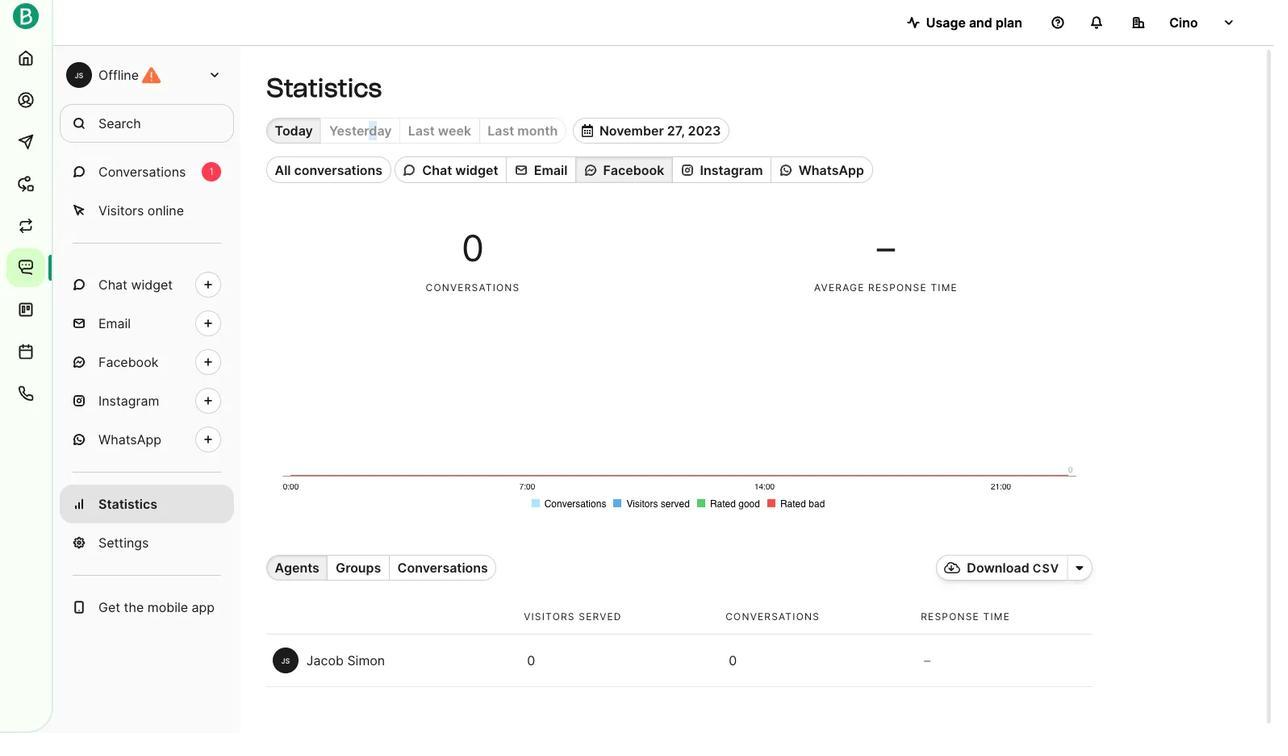 Task type: describe. For each thing, give the bounding box(es) containing it.
csv
[[1033, 562, 1060, 576]]

chat widget inside button
[[422, 162, 498, 178]]

november 27, 2023 button
[[573, 118, 730, 144]]

settings
[[98, 535, 149, 551]]

chat inside button
[[422, 162, 452, 178]]

served
[[579, 611, 622, 623]]

visitors online link
[[60, 191, 234, 230]]

search link
[[60, 104, 234, 143]]

statistics link
[[60, 485, 234, 524]]

facebook inside facebook button
[[603, 162, 665, 178]]

instagram link
[[60, 382, 234, 421]]

instagram inside "button"
[[700, 162, 763, 178]]

online
[[148, 203, 184, 219]]

and
[[969, 15, 993, 31]]

chat widget button
[[394, 157, 506, 183]]

usage and plan button
[[894, 6, 1036, 39]]

today button
[[266, 118, 321, 144]]

november
[[600, 123, 664, 139]]

cino button
[[1120, 6, 1249, 39]]

the
[[124, 600, 144, 616]]

groups
[[336, 560, 381, 576]]

1
[[209, 165, 214, 178]]

solo image
[[1076, 562, 1084, 575]]

facebook inside facebook 'link'
[[98, 354, 159, 370]]

0 horizontal spatial time
[[931, 282, 958, 294]]

groups button
[[327, 555, 389, 581]]

1 vertical spatial –
[[924, 653, 931, 669]]

settings link
[[60, 524, 234, 563]]

1 horizontal spatial statistics
[[266, 73, 382, 103]]

js for jacob simon
[[281, 657, 290, 666]]

email link
[[60, 304, 234, 343]]

mobile
[[148, 600, 188, 616]]

conversations inside all conversations button
[[294, 162, 383, 178]]

agents
[[275, 560, 320, 576]]

facebook button
[[575, 157, 672, 183]]

js for offline
[[75, 71, 83, 80]]

0 vertical spatial –
[[877, 227, 895, 270]]

usage and plan
[[926, 15, 1023, 31]]

whatsapp button
[[771, 157, 873, 183]]

average
[[814, 282, 865, 294]]

0 horizontal spatial 0
[[462, 227, 484, 270]]

widget inside chat widget link
[[131, 277, 173, 293]]

visitors online
[[98, 203, 184, 219]]

0 vertical spatial conversations
[[98, 164, 186, 180]]

get the mobile app
[[98, 600, 215, 616]]

1 horizontal spatial 0
[[527, 653, 535, 669]]

1 vertical spatial statistics
[[98, 496, 157, 513]]

today
[[275, 123, 313, 139]]

1 vertical spatial instagram
[[98, 393, 159, 409]]

get the mobile app link
[[60, 588, 234, 627]]

cino
[[1170, 15, 1198, 31]]



Task type: vqa. For each thing, say whether or not it's contained in the screenshot.
recommended
no



Task type: locate. For each thing, give the bounding box(es) containing it.
chat
[[422, 162, 452, 178], [98, 277, 127, 293]]

visitors for visitors online
[[98, 203, 144, 219]]

facebook down the email link
[[98, 354, 159, 370]]

app
[[192, 600, 215, 616]]

js left jacob
[[281, 657, 290, 666]]

1 horizontal spatial visitors
[[524, 611, 575, 623]]

js
[[75, 71, 83, 80], [281, 657, 290, 666]]

1 horizontal spatial time
[[984, 611, 1011, 623]]

0 horizontal spatial widget
[[131, 277, 173, 293]]

1 vertical spatial time
[[984, 611, 1011, 623]]

visitors left served
[[524, 611, 575, 623]]

chat widget up the email link
[[98, 277, 173, 293]]

statistics
[[266, 73, 382, 103], [98, 496, 157, 513]]

email inside button
[[534, 162, 568, 178]]

0 horizontal spatial conversations
[[294, 162, 383, 178]]

1 horizontal spatial conversations
[[398, 560, 488, 576]]

facebook
[[603, 162, 665, 178], [98, 354, 159, 370]]

0 vertical spatial conversations
[[294, 162, 383, 178]]

email button
[[506, 157, 575, 183]]

facebook link
[[60, 343, 234, 382]]

0 horizontal spatial whatsapp
[[98, 432, 161, 448]]

0 horizontal spatial email
[[98, 316, 131, 332]]

2 horizontal spatial conversations
[[726, 611, 820, 623]]

get
[[98, 600, 120, 616]]

response
[[869, 282, 927, 294]]

whatsapp link
[[60, 421, 234, 459]]

email up facebook 'link' on the left of page
[[98, 316, 131, 332]]

chat widget
[[422, 162, 498, 178], [98, 277, 173, 293]]

statistics up settings
[[98, 496, 157, 513]]

widget up the email link
[[131, 277, 173, 293]]

0 vertical spatial instagram
[[700, 162, 763, 178]]

email left facebook button
[[534, 162, 568, 178]]

november 27, 2023
[[600, 123, 721, 139]]

facebook down november at the top of the page
[[603, 162, 665, 178]]

1 horizontal spatial conversations
[[426, 282, 520, 294]]

simon
[[347, 653, 385, 669]]

0 vertical spatial visitors
[[98, 203, 144, 219]]

all
[[275, 162, 291, 178]]

1 horizontal spatial –
[[924, 653, 931, 669]]

2 vertical spatial conversations
[[726, 611, 820, 623]]

jacob
[[307, 653, 344, 669]]

all conversations
[[275, 162, 383, 178]]

0 vertical spatial time
[[931, 282, 958, 294]]

conversations inside conversations button
[[398, 560, 488, 576]]

time
[[931, 282, 958, 294], [984, 611, 1011, 623]]

jacob simon
[[307, 653, 385, 669]]

plan
[[996, 15, 1023, 31]]

search
[[98, 115, 141, 132]]

0
[[462, 227, 484, 270], [527, 653, 535, 669], [729, 653, 737, 669]]

27,
[[667, 123, 685, 139]]

conversations button
[[389, 555, 497, 581]]

all conversations button
[[266, 157, 391, 183]]

download
[[967, 560, 1030, 576]]

0 vertical spatial email
[[534, 162, 568, 178]]

whatsapp
[[799, 162, 865, 178], [98, 432, 161, 448]]

widget
[[455, 162, 498, 178], [131, 277, 173, 293]]

instagram button
[[672, 157, 771, 183]]

–
[[877, 227, 895, 270], [924, 653, 931, 669]]

0 vertical spatial widget
[[455, 162, 498, 178]]

average response time
[[814, 282, 958, 294]]

1 horizontal spatial js
[[281, 657, 290, 666]]

response time
[[921, 611, 1011, 623]]

1 vertical spatial chat widget
[[98, 277, 173, 293]]

0 horizontal spatial –
[[877, 227, 895, 270]]

1 vertical spatial js
[[281, 657, 290, 666]]

instagram down 2023
[[700, 162, 763, 178]]

instagram down facebook 'link' on the left of page
[[98, 393, 159, 409]]

1 vertical spatial widget
[[131, 277, 173, 293]]

– down response
[[924, 653, 931, 669]]

1 vertical spatial conversations
[[426, 282, 520, 294]]

0 vertical spatial facebook
[[603, 162, 665, 178]]

0 horizontal spatial conversations
[[98, 164, 186, 180]]

1 horizontal spatial widget
[[455, 162, 498, 178]]

1 vertical spatial email
[[98, 316, 131, 332]]

0 vertical spatial whatsapp
[[799, 162, 865, 178]]

visitors served
[[524, 611, 622, 623]]

visitors
[[98, 203, 144, 219], [524, 611, 575, 623]]

1 vertical spatial chat
[[98, 277, 127, 293]]

0 vertical spatial js
[[75, 71, 83, 80]]

offline
[[98, 67, 139, 83]]

1 vertical spatial visitors
[[524, 611, 575, 623]]

1 horizontal spatial facebook
[[603, 162, 665, 178]]

0 vertical spatial statistics
[[266, 73, 382, 103]]

whatsapp inside button
[[799, 162, 865, 178]]

2 horizontal spatial 0
[[729, 653, 737, 669]]

agents button
[[266, 555, 327, 581]]

visitors left online
[[98, 203, 144, 219]]

conversations
[[294, 162, 383, 178], [426, 282, 520, 294]]

conversations
[[98, 164, 186, 180], [398, 560, 488, 576], [726, 611, 820, 623]]

0 horizontal spatial js
[[75, 71, 83, 80]]

1 vertical spatial conversations
[[398, 560, 488, 576]]

1 horizontal spatial chat widget
[[422, 162, 498, 178]]

usage
[[926, 15, 966, 31]]

email
[[534, 162, 568, 178], [98, 316, 131, 332]]

statistics up today
[[266, 73, 382, 103]]

1 horizontal spatial email
[[534, 162, 568, 178]]

0 horizontal spatial instagram
[[98, 393, 159, 409]]

0 horizontal spatial statistics
[[98, 496, 157, 513]]

visitors for visitors served
[[524, 611, 575, 623]]

chat widget left email button
[[422, 162, 498, 178]]

chat widget link
[[60, 266, 234, 304]]

widget left email button
[[455, 162, 498, 178]]

– up average response time
[[877, 227, 895, 270]]

instagram
[[700, 162, 763, 178], [98, 393, 159, 409]]

0 horizontal spatial visitors
[[98, 203, 144, 219]]

1 horizontal spatial instagram
[[700, 162, 763, 178]]

response
[[921, 611, 980, 623]]

0 vertical spatial chat
[[422, 162, 452, 178]]

js left offline
[[75, 71, 83, 80]]

0 vertical spatial chat widget
[[422, 162, 498, 178]]

1 vertical spatial facebook
[[98, 354, 159, 370]]

0 horizontal spatial chat widget
[[98, 277, 173, 293]]

widget inside chat widget button
[[455, 162, 498, 178]]

0 horizontal spatial chat
[[98, 277, 127, 293]]

2023
[[688, 123, 721, 139]]

1 horizontal spatial whatsapp
[[799, 162, 865, 178]]

1 horizontal spatial chat
[[422, 162, 452, 178]]

download csv
[[967, 560, 1060, 576]]

1 vertical spatial whatsapp
[[98, 432, 161, 448]]

0 horizontal spatial facebook
[[98, 354, 159, 370]]



